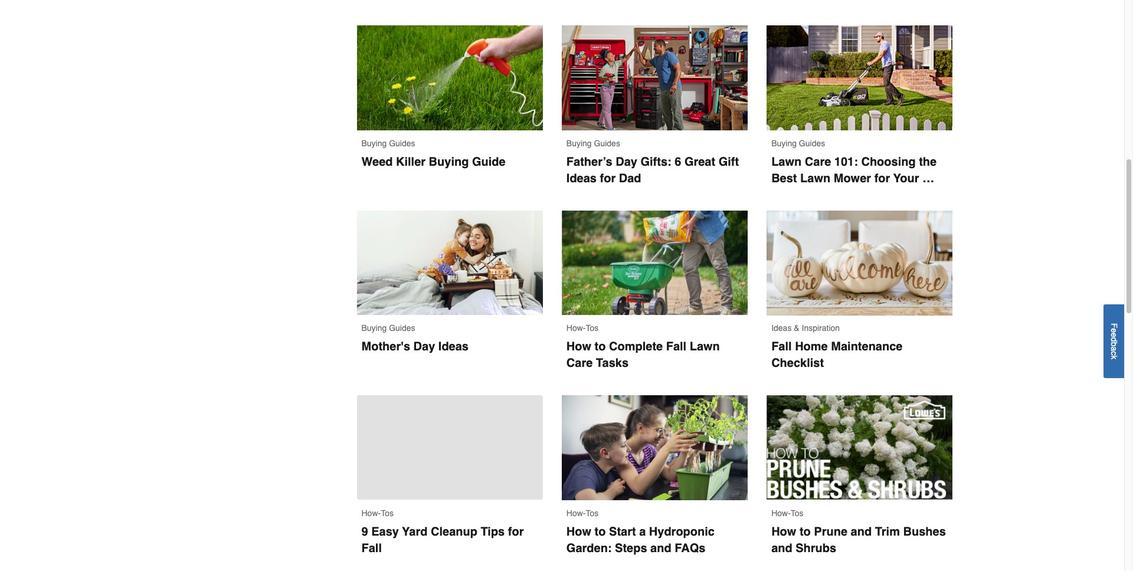 Task type: locate. For each thing, give the bounding box(es) containing it.
easy
[[371, 525, 399, 539]]

to inside how to complete fall lawn care tasks
[[595, 340, 606, 354]]

2 vertical spatial ideas
[[439, 340, 469, 354]]

tos for prune
[[791, 509, 804, 518]]

gifts:
[[641, 155, 672, 169]]

2 horizontal spatial and
[[851, 525, 872, 539]]

guides for lawn
[[799, 139, 825, 148]]

1 horizontal spatial ideas
[[567, 172, 597, 185]]

1 horizontal spatial day
[[616, 155, 638, 169]]

fall inside how to complete fall lawn care tasks
[[666, 340, 687, 354]]

buying up the father's
[[567, 139, 592, 148]]

1 vertical spatial a
[[639, 525, 646, 539]]

a
[[1110, 347, 1119, 351], [639, 525, 646, 539]]

how-tos up shrubs
[[772, 509, 804, 518]]

1 horizontal spatial a
[[1110, 347, 1119, 351]]

garden:
[[567, 542, 612, 555]]

e up b
[[1110, 333, 1119, 337]]

a inside how to start a hydroponic garden: steps and faqs
[[639, 525, 646, 539]]

fall up checklist
[[772, 340, 792, 354]]

to up garden:
[[595, 525, 606, 539]]

for down choosing
[[875, 172, 890, 185]]

buying guides up weed
[[362, 139, 415, 148]]

to up "tasks"
[[595, 340, 606, 354]]

how inside how to complete fall lawn care tasks
[[567, 340, 592, 354]]

e
[[1110, 328, 1119, 333], [1110, 333, 1119, 337]]

day
[[616, 155, 638, 169], [414, 340, 435, 354]]

e up d
[[1110, 328, 1119, 333]]

f
[[1110, 323, 1119, 328]]

tips
[[481, 525, 505, 539]]

ideas
[[567, 172, 597, 185], [772, 324, 792, 333], [439, 340, 469, 354]]

weed
[[362, 155, 393, 169]]

0 horizontal spatial fall
[[362, 542, 382, 555]]

how-
[[567, 324, 586, 333], [772, 509, 791, 518], [362, 509, 381, 518], [567, 509, 586, 518]]

great
[[685, 155, 716, 169]]

a right start on the bottom of page
[[639, 525, 646, 539]]

1 horizontal spatial care
[[805, 155, 831, 169]]

for
[[600, 172, 616, 185], [875, 172, 890, 185], [508, 525, 524, 539]]

the
[[919, 155, 937, 169]]

guides up lawn care 101: choosing the best lawn mower for your needs
[[799, 139, 825, 148]]

2 horizontal spatial ideas
[[772, 324, 792, 333]]

a boy watching as a girl lifts a plant tray from a hydroponic garden to see the plant roots. image
[[562, 396, 748, 501]]

tos up "tasks"
[[586, 324, 599, 333]]

0 vertical spatial ideas
[[567, 172, 597, 185]]

guides up killer
[[389, 139, 415, 148]]

care
[[805, 155, 831, 169], [567, 357, 593, 370]]

a up k
[[1110, 347, 1119, 351]]

for inside lawn care 101: choosing the best lawn mower for your needs
[[875, 172, 890, 185]]

a man and a girl high-fiving in a workshop with craftsman tools and tool boxes in the background. image
[[562, 25, 748, 130]]

buying guides for mother's
[[362, 324, 415, 333]]

1 vertical spatial care
[[567, 357, 593, 370]]

day right 'mother's'
[[414, 340, 435, 354]]

how inside how to prune and trim bushes and shrubs
[[772, 525, 797, 539]]

0 horizontal spatial a
[[639, 525, 646, 539]]

buying up best
[[772, 139, 797, 148]]

for right tips at the bottom left of page
[[508, 525, 524, 539]]

0 horizontal spatial day
[[414, 340, 435, 354]]

b
[[1110, 342, 1119, 347]]

how for how to complete fall lawn care tasks
[[567, 340, 592, 354]]

to inside how to start a hydroponic garden: steps and faqs
[[595, 525, 606, 539]]

how up garden:
[[567, 525, 592, 539]]

guides
[[389, 139, 415, 148], [594, 139, 620, 148], [799, 139, 825, 148], [389, 324, 415, 333]]

how-tos up garden:
[[567, 509, 599, 518]]

tos up easy
[[381, 509, 394, 518]]

1 vertical spatial day
[[414, 340, 435, 354]]

father's day gifts: 6 great gift ideas for dad
[[567, 155, 742, 185]]

how to prune and trim bushes and shrubs
[[772, 525, 949, 555]]

0 horizontal spatial and
[[651, 542, 672, 555]]

buying guides up the father's
[[567, 139, 620, 148]]

shrubs
[[796, 542, 837, 555]]

start
[[609, 525, 636, 539]]

how- for how to start a hydroponic garden: steps and faqs
[[567, 509, 586, 518]]

and left shrubs
[[772, 542, 793, 555]]

to
[[595, 340, 606, 354], [800, 525, 811, 539], [595, 525, 606, 539]]

buying guides
[[362, 139, 415, 148], [567, 139, 620, 148], [772, 139, 825, 148], [362, 324, 415, 333]]

buying guides up 'mother's'
[[362, 324, 415, 333]]

lawn
[[772, 155, 802, 169], [801, 172, 831, 185], [690, 340, 720, 354]]

father's
[[567, 155, 613, 169]]

day inside father's day gifts: 6 great gift ideas for dad
[[616, 155, 638, 169]]

tos up garden:
[[586, 509, 599, 518]]

guide
[[472, 155, 506, 169]]

tos
[[586, 324, 599, 333], [791, 509, 804, 518], [381, 509, 394, 518], [586, 509, 599, 518]]

how-tos
[[567, 324, 599, 333], [772, 509, 804, 518], [362, 509, 394, 518], [567, 509, 599, 518]]

buying for guide
[[362, 139, 387, 148]]

fall right 'complete'
[[666, 340, 687, 354]]

buying guides up best
[[772, 139, 825, 148]]

mother's
[[362, 340, 410, 354]]

how- for how to prune and trim bushes and shrubs
[[772, 509, 791, 518]]

f e e d b a c k button
[[1104, 304, 1125, 378]]

care left "tasks"
[[567, 357, 593, 370]]

how- for 9 easy yard cleanup tips for fall
[[362, 509, 381, 518]]

1 horizontal spatial for
[[600, 172, 616, 185]]

tos for complete
[[586, 324, 599, 333]]

how-tos for 9 easy yard cleanup tips for fall
[[362, 509, 394, 518]]

fall home maintenance checklist
[[772, 340, 906, 370]]

guides for weed
[[389, 139, 415, 148]]

1 vertical spatial ideas
[[772, 324, 792, 333]]

how-tos up easy
[[362, 509, 394, 518]]

0 vertical spatial care
[[805, 155, 831, 169]]

lawn inside how to complete fall lawn care tasks
[[690, 340, 720, 354]]

0 horizontal spatial ideas
[[439, 340, 469, 354]]

care left 101: at top right
[[805, 155, 831, 169]]

101:
[[835, 155, 858, 169]]

2 horizontal spatial fall
[[772, 340, 792, 354]]

a inside button
[[1110, 347, 1119, 351]]

0 vertical spatial a
[[1110, 347, 1119, 351]]

how left 'complete'
[[567, 340, 592, 354]]

to inside how to prune and trim bushes and shrubs
[[800, 525, 811, 539]]

tasks
[[596, 357, 629, 370]]

0 horizontal spatial for
[[508, 525, 524, 539]]

buying right killer
[[429, 155, 469, 169]]

ideas inside father's day gifts: 6 great gift ideas for dad
[[567, 172, 597, 185]]

guides up the father's
[[594, 139, 620, 148]]

day up dad
[[616, 155, 638, 169]]

9 easy yard cleanup tips for fall
[[362, 525, 527, 555]]

how-tos up "tasks"
[[567, 324, 599, 333]]

tos up shrubs
[[791, 509, 804, 518]]

how up shrubs
[[772, 525, 797, 539]]

and
[[851, 525, 872, 539], [772, 542, 793, 555], [651, 542, 672, 555]]

lawn care 101: choosing the best lawn mower for your needs
[[772, 155, 940, 202]]

how
[[567, 340, 592, 354], [772, 525, 797, 539], [567, 525, 592, 539]]

2 vertical spatial lawn
[[690, 340, 720, 354]]

guides up mother's day ideas on the bottom of the page
[[389, 324, 415, 333]]

and down the hydroponic
[[651, 542, 672, 555]]

day for ideas
[[414, 340, 435, 354]]

best
[[772, 172, 797, 185]]

care inside how to complete fall lawn care tasks
[[567, 357, 593, 370]]

fall down 9
[[362, 542, 382, 555]]

2 e from the top
[[1110, 333, 1119, 337]]

buying guides for weed
[[362, 139, 415, 148]]

how inside how to start a hydroponic garden: steps and faqs
[[567, 525, 592, 539]]

how to complete fall lawn care tasks
[[567, 340, 723, 370]]

and left trim
[[851, 525, 872, 539]]

for left dad
[[600, 172, 616, 185]]

1 horizontal spatial fall
[[666, 340, 687, 354]]

buying up weed
[[362, 139, 387, 148]]

fall
[[666, 340, 687, 354], [772, 340, 792, 354], [362, 542, 382, 555]]

faqs
[[675, 542, 706, 555]]

2 horizontal spatial for
[[875, 172, 890, 185]]

tos for yard
[[381, 509, 394, 518]]

0 vertical spatial day
[[616, 155, 638, 169]]

buying
[[362, 139, 387, 148], [567, 139, 592, 148], [772, 139, 797, 148], [429, 155, 469, 169], [362, 324, 387, 333]]

fall inside fall home maintenance checklist
[[772, 340, 792, 354]]

to up shrubs
[[800, 525, 811, 539]]

0 horizontal spatial care
[[567, 357, 593, 370]]

buying guides for father's
[[567, 139, 620, 148]]



Task type: describe. For each thing, give the bounding box(es) containing it.
bushes
[[904, 525, 946, 539]]

0 vertical spatial lawn
[[772, 155, 802, 169]]

julia hugging her daughter who has just brought her mother's day breakfast in bed. image
[[357, 211, 543, 315]]

tos for start
[[586, 509, 599, 518]]

1 horizontal spatial and
[[772, 542, 793, 555]]

trim
[[875, 525, 900, 539]]

to for prune
[[800, 525, 811, 539]]

buying for choosing
[[772, 139, 797, 148]]

how to start a hydroponic garden: steps and faqs
[[567, 525, 718, 555]]

day for gifts:
[[616, 155, 638, 169]]

gift
[[719, 155, 739, 169]]

how- for how to complete fall lawn care tasks
[[567, 324, 586, 333]]

inspiration
[[802, 324, 840, 333]]

and inside how to start a hydroponic garden: steps and faqs
[[651, 542, 672, 555]]

a video showing easy ways to clean up your landscape for fall. image
[[357, 396, 543, 520]]

for inside 9 easy yard cleanup tips for fall
[[508, 525, 524, 539]]

guides for mother's
[[389, 324, 415, 333]]

complete
[[609, 340, 663, 354]]

ideas & inspiration
[[772, 324, 840, 333]]

prune
[[814, 525, 848, 539]]

choosing
[[862, 155, 916, 169]]

to for start
[[595, 525, 606, 539]]

hydroponic
[[649, 525, 715, 539]]

to for complete
[[595, 340, 606, 354]]

how for how to prune and trim bushes and shrubs
[[772, 525, 797, 539]]

fall inside 9 easy yard cleanup tips for fall
[[362, 542, 382, 555]]

9
[[362, 525, 368, 539]]

1 e from the top
[[1110, 328, 1119, 333]]

a man spraying a dandelion in a patch of green grass. image
[[357, 25, 543, 130]]

dad
[[619, 172, 641, 185]]

weed killer buying guide
[[362, 155, 506, 169]]

how-tos for how to prune and trim bushes and shrubs
[[772, 509, 804, 518]]

a video about how to prune shrubs and bushes. image
[[767, 396, 953, 500]]

buying for 6
[[567, 139, 592, 148]]

a person pouring scotts weed and feed winterizer fertilizer into a green scotts push spreader. image
[[562, 211, 748, 315]]

mower
[[834, 172, 871, 185]]

buying guides for lawn
[[772, 139, 825, 148]]

&
[[794, 324, 800, 333]]

6
[[675, 155, 681, 169]]

care inside lawn care 101: choosing the best lawn mower for your needs
[[805, 155, 831, 169]]

checklist
[[772, 357, 824, 370]]

f e e d b a c k
[[1110, 323, 1119, 359]]

cleanup
[[431, 525, 478, 539]]

your
[[894, 172, 920, 185]]

killer
[[396, 155, 426, 169]]

buying up 'mother's'
[[362, 324, 387, 333]]

how for how to start a hydroponic garden: steps and faqs
[[567, 525, 592, 539]]

guides for father's
[[594, 139, 620, 148]]

an entryway table decorated for fall with colorful faux pumpkins. image
[[767, 211, 953, 315]]

k
[[1110, 355, 1119, 359]]

maintenance
[[831, 340, 903, 354]]

yard
[[402, 525, 428, 539]]

for inside father's day gifts: 6 great gift ideas for dad
[[600, 172, 616, 185]]

d
[[1110, 337, 1119, 342]]

home
[[795, 340, 828, 354]]

how-tos for how to complete fall lawn care tasks
[[567, 324, 599, 333]]

1 vertical spatial lawn
[[801, 172, 831, 185]]

mother's day ideas
[[362, 340, 469, 354]]

c
[[1110, 351, 1119, 355]]

how-tos for how to start a hydroponic garden: steps and faqs
[[567, 509, 599, 518]]

needs
[[772, 188, 807, 202]]

steps
[[615, 542, 647, 555]]

a man mowing a front yard with a gray, black and green ego battery-powered mower. image
[[767, 25, 953, 130]]



Task type: vqa. For each thing, say whether or not it's contained in the screenshot.
Fans to the bottom
no



